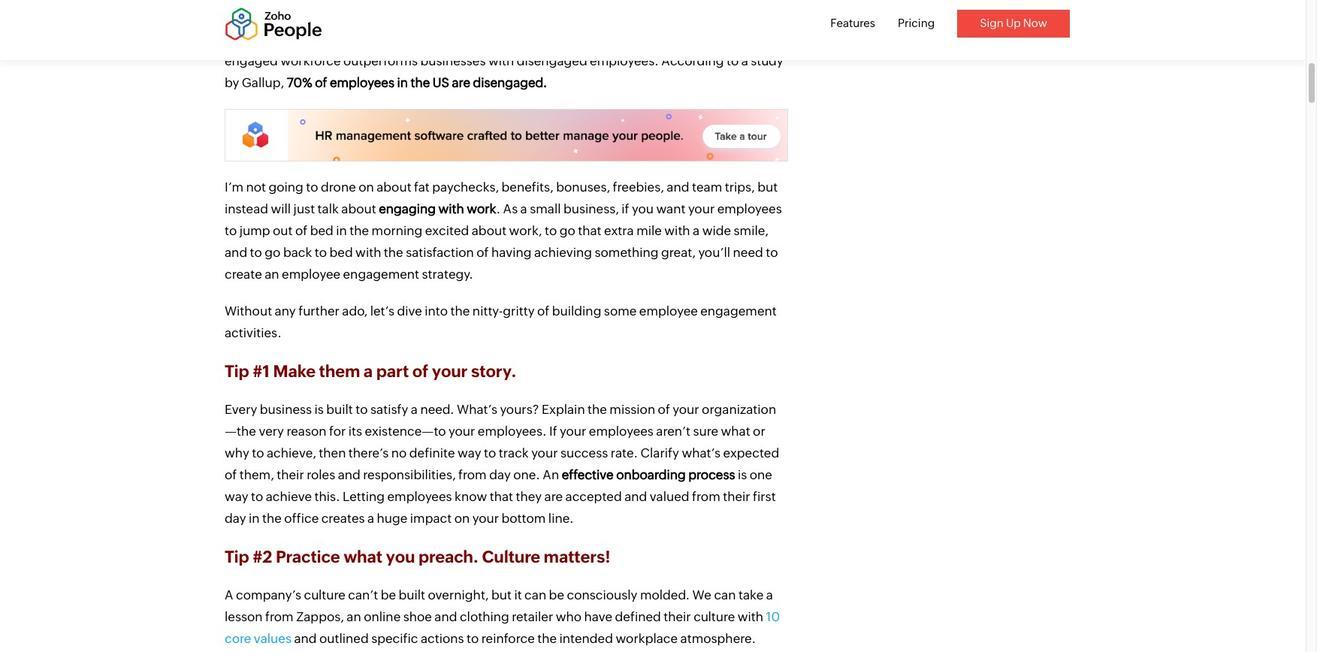 Task type: locate. For each thing, give the bounding box(es) containing it.
1 horizontal spatial but
[[546, 0, 566, 3]]

1 horizontal spatial business
[[651, 32, 703, 47]]

but right "ways"
[[546, 0, 566, 3]]

1 horizontal spatial about
[[377, 179, 411, 194]]

your inside is one way to achieve this. letting employees know that they are accepted and valued from their first day in the office creates a huge impact on your bottom line.
[[472, 511, 499, 526]]

1 vertical spatial defined
[[615, 609, 661, 624]]

is up the reason
[[314, 402, 324, 417]]

to up its at bottom left
[[356, 402, 368, 417]]

1 horizontal spatial defined
[[615, 609, 661, 624]]

their inside a company's culture can't be built overnight, but it can be consciously molded. we can take a lesson from zappos, an online shoe and clothing retailer who have defined their culture with
[[664, 609, 691, 624]]

your down team
[[688, 201, 715, 216]]

effective onboarding process
[[562, 467, 735, 482]]

0 horizontal spatial day
[[225, 511, 246, 526]]

0 vertical spatial engaged
[[370, 32, 423, 47]]

0 vertical spatial are
[[452, 75, 470, 90]]

1 horizontal spatial is
[[341, 32, 350, 47]]

business up very
[[260, 402, 312, 417]]

expected
[[723, 445, 779, 460]]

can right we on the right bottom
[[714, 587, 736, 602]]

employee down back
[[282, 267, 340, 282]]

retailer
[[512, 609, 553, 624]]

70% of employees in the us are disengaged.
[[287, 75, 547, 90]]

that inside . as a small business, if you want your employees to jump out of bed in the morning excited about work, to go that extra mile with a wide smile, and to go back to bed with the satisfaction of having achieving something great, you'll need to create an employee engagement strategy.
[[578, 223, 602, 238]]

1 vertical spatial have
[[584, 609, 612, 624]]

business inside the every business is built to satisfy a need. what's yours? explain the mission of your organization —the very reason for its existence—to your employees. if your employees aren't sure what or why to achieve, then there's no definite way to track your success rate. clarify what's expected of them, their roles and responsibilities, from day one. an
[[260, 402, 312, 417]]

a inside the every business is built to satisfy a need. what's yours? explain the mission of your organization —the very reason for its existence—to your employees. if your employees aren't sure what or why to achieve, then there's no definite way to track your success rate. clarify what's expected of them, their roles and responsibilities, from day one. an
[[411, 402, 418, 417]]

morning
[[372, 223, 423, 238]]

way right definite
[[458, 445, 481, 460]]

1 horizontal spatial it
[[568, 0, 576, 3]]

know
[[455, 489, 487, 504]]

1 vertical spatial about
[[341, 201, 376, 216]]

0 horizontal spatial go
[[265, 245, 281, 260]]

one.
[[513, 467, 540, 482]]

2 horizontal spatial from
[[692, 489, 720, 504]]

built up shoe
[[399, 587, 425, 602]]

2 tip from the top
[[225, 548, 249, 566]]

2 horizontal spatial is
[[738, 467, 747, 482]]

that
[[711, 0, 734, 3], [574, 10, 598, 25], [615, 32, 639, 47], [578, 223, 602, 238], [490, 489, 513, 504]]

them
[[319, 362, 360, 381]]

1 vertical spatial way
[[225, 489, 248, 504]]

0 vertical spatial tip
[[225, 362, 249, 381]]

is inside employee engagement can be defined in myriad ways but it boils down to the idea that a dedicated, motivated, passionate, and enthused workforce that puts hearts, spirits, minds, and hands to their tasks is an engaged workforce. studies have proved that a business with an engaged workforce outperforms businesses with disengaged employees. according to a study by gallup,
[[341, 32, 350, 47]]

the down retailer
[[537, 631, 557, 646]]

minds,
[[714, 10, 755, 25]]

0 vertical spatial bed
[[310, 223, 333, 238]]

of inside without any further ado, let's dive into the nitty-gritty of building some employee engagement activities.
[[537, 303, 550, 318]]

an
[[353, 32, 368, 47], [734, 32, 748, 47], [265, 267, 279, 282], [347, 609, 361, 624]]

back
[[283, 245, 312, 260]]

0 vertical spatial day
[[489, 467, 511, 482]]

have down consciously
[[584, 609, 612, 624]]

0 horizontal spatial on
[[359, 179, 374, 194]]

their left first
[[723, 489, 750, 504]]

company's
[[236, 587, 301, 602]]

day down track
[[489, 467, 511, 482]]

employees up smile,
[[717, 201, 782, 216]]

responsibilities,
[[363, 467, 456, 482]]

every business is built to satisfy a need. what's yours? explain the mission of your organization —the very reason for its existence—to your employees. if your employees aren't sure what or why to achieve, then there's no definite way to track your success rate. clarify what's expected of them, their roles and responsibilities, from day one. an
[[225, 402, 779, 482]]

0 horizontal spatial what
[[344, 548, 382, 566]]

have inside a company's culture can't be built overnight, but it can be consciously molded. we can take a lesson from zappos, an online shoe and clothing retailer who have defined their culture with
[[584, 609, 612, 624]]

employees inside the every business is built to satisfy a need. what's yours? explain the mission of your organization —the very reason for its existence—to your employees. if your employees aren't sure what or why to achieve, then there's no definite way to track your success rate. clarify what's expected of them, their roles and responsibilities, from day one. an
[[589, 424, 654, 439]]

and inside a company's culture can't be built overnight, but it can be consciously molded. we can take a lesson from zappos, an online shoe and clothing retailer who have defined their culture with
[[435, 609, 457, 624]]

1 horizontal spatial way
[[458, 445, 481, 460]]

what down organization
[[721, 424, 750, 439]]

us
[[433, 75, 449, 90]]

defined inside employee engagement can be defined in myriad ways but it boils down to the idea that a dedicated, motivated, passionate, and enthused workforce that puts hearts, spirits, minds, and hands to their tasks is an engaged workforce. studies have proved that a business with an engaged workforce outperforms businesses with disengaged employees. according to a study by gallup,
[[407, 0, 453, 3]]

in inside . as a small business, if you want your employees to jump out of bed in the morning excited about work, to go that extra mile with a wide smile, and to go back to bed with the satisfaction of having achieving something great, you'll need to create an employee engagement strategy.
[[336, 223, 347, 238]]

need
[[733, 245, 763, 260]]

1 vertical spatial engaged
[[225, 54, 278, 69]]

but inside a company's culture can't be built overnight, but it can be consciously molded. we can take a lesson from zappos, an online shoe and clothing retailer who have defined their culture with
[[491, 587, 512, 602]]

1 horizontal spatial on
[[454, 511, 470, 526]]

1 horizontal spatial employee
[[639, 303, 698, 318]]

business inside employee engagement can be defined in myriad ways but it boils down to the idea that a dedicated, motivated, passionate, and enthused workforce that puts hearts, spirits, minds, and hands to their tasks is an engaged workforce. studies have proved that a business with an engaged workforce outperforms businesses with disengaged employees. according to a study by gallup,
[[651, 32, 703, 47]]

go
[[559, 223, 575, 238], [265, 245, 281, 260]]

2 horizontal spatial can
[[714, 587, 736, 602]]

disengaged.
[[473, 75, 547, 90]]

employees inside is one way to achieve this. letting employees know that they are accepted and valued from their first day in the office creates a huge impact on your bottom line.
[[387, 489, 452, 504]]

0 vertical spatial you
[[632, 201, 654, 216]]

employees down outperforms
[[330, 75, 394, 90]]

be up who
[[549, 587, 564, 602]]

1 horizontal spatial go
[[559, 223, 575, 238]]

your inside . as a small business, if you want your employees to jump out of bed in the morning excited about work, to go that extra mile with a wide smile, and to go back to bed with the satisfaction of having achieving something great, you'll need to create an employee engagement strategy.
[[688, 201, 715, 216]]

1 tip from the top
[[225, 362, 249, 381]]

workplace
[[616, 631, 678, 646]]

they
[[516, 489, 542, 504]]

tip left #1
[[225, 362, 249, 381]]

employees. down proved
[[590, 54, 659, 69]]

employee right some
[[639, 303, 698, 318]]

if
[[549, 424, 557, 439]]

built inside a company's culture can't be built overnight, but it can be consciously molded. we can take a lesson from zappos, an online shoe and clothing retailer who have defined their culture with
[[399, 587, 425, 602]]

a company's culture can't be built overnight, but it can be consciously molded. we can take a lesson from zappos, an online shoe and clothing retailer who have defined their culture with
[[225, 587, 773, 624]]

0 horizontal spatial business
[[260, 402, 312, 417]]

1 vertical spatial engagement
[[343, 267, 419, 282]]

with down morning
[[355, 245, 381, 260]]

0 vertical spatial business
[[651, 32, 703, 47]]

employees down responsibilities,
[[387, 489, 452, 504]]

to down them,
[[251, 489, 263, 504]]

employee inside without any further ado, let's dive into the nitty-gritty of building some employee engagement activities.
[[639, 303, 698, 318]]

tasks
[[308, 32, 339, 47]]

is inside is one way to achieve this. letting employees know that they are accepted and valued from their first day in the office creates a huge impact on your bottom line.
[[738, 467, 747, 482]]

workforce.
[[426, 32, 490, 47]]

0 horizontal spatial way
[[225, 489, 248, 504]]

0 vertical spatial is
[[341, 32, 350, 47]]

satisfaction
[[406, 245, 474, 260]]

1 vertical spatial tip
[[225, 548, 249, 566]]

of up the aren't
[[658, 402, 670, 417]]

explain
[[542, 402, 585, 417]]

that down business,
[[578, 223, 602, 238]]

actions
[[421, 631, 464, 646]]

an right create
[[265, 267, 279, 282]]

1 vertical spatial on
[[454, 511, 470, 526]]

of
[[315, 75, 327, 90], [295, 223, 308, 238], [477, 245, 489, 260], [537, 303, 550, 318], [412, 362, 428, 381], [658, 402, 670, 417], [225, 467, 237, 482]]

0 horizontal spatial defined
[[407, 0, 453, 3]]

the right into
[[451, 303, 470, 318]]

your down know
[[472, 511, 499, 526]]

it
[[568, 0, 576, 3], [514, 587, 522, 602]]

0 horizontal spatial built
[[326, 402, 353, 417]]

and down effective onboarding process
[[625, 489, 647, 504]]

the down achieve
[[262, 511, 282, 526]]

0 horizontal spatial workforce
[[280, 54, 341, 69]]

tip for tip #1 make them a part of your story.
[[225, 362, 249, 381]]

0 vertical spatial defined
[[407, 0, 453, 3]]

reinforce
[[481, 631, 535, 646]]

0 horizontal spatial have
[[540, 32, 568, 47]]

2 horizontal spatial but
[[758, 179, 778, 194]]

just
[[293, 201, 315, 216]]

1 horizontal spatial culture
[[694, 609, 735, 624]]

that up the "minds,"
[[711, 0, 734, 3]]

you down 'huge' at the left bottom of the page
[[386, 548, 415, 566]]

and outlined specific actions to reinforce the intended workplace atmosphere.
[[291, 631, 756, 646]]

an inside . as a small business, if you want your employees to jump out of bed in the morning excited about work, to go that extra mile with a wide smile, and to go back to bed with the satisfaction of having achieving something great, you'll need to create an employee engagement strategy.
[[265, 267, 279, 282]]

engagement inside employee engagement can be defined in myriad ways but it boils down to the idea that a dedicated, motivated, passionate, and enthused workforce that puts hearts, spirits, minds, and hands to their tasks is an engaged workforce. studies have proved that a business with an engaged workforce outperforms businesses with disengaged employees. according to a study by gallup,
[[286, 0, 362, 3]]

0 vertical spatial it
[[568, 0, 576, 3]]

2 vertical spatial but
[[491, 587, 512, 602]]

on
[[359, 179, 374, 194], [454, 511, 470, 526]]

defined up workplace
[[615, 609, 661, 624]]

to left jump
[[225, 223, 237, 238]]

engaged down hands
[[225, 54, 278, 69]]

in down talk
[[336, 223, 347, 238]]

2 vertical spatial about
[[472, 223, 507, 238]]

from inside a company's culture can't be built overnight, but it can be consciously molded. we can take a lesson from zappos, an online shoe and clothing retailer who have defined their culture with
[[265, 609, 294, 624]]

what's
[[682, 445, 721, 460]]

according
[[661, 54, 724, 69]]

0 vertical spatial but
[[546, 0, 566, 3]]

1 vertical spatial is
[[314, 402, 324, 417]]

2 vertical spatial from
[[265, 609, 294, 624]]

and up want
[[667, 179, 689, 194]]

excited
[[425, 223, 469, 238]]

0 vertical spatial employee
[[282, 267, 340, 282]]

way down them,
[[225, 489, 248, 504]]

with
[[705, 32, 731, 47], [488, 54, 514, 69], [438, 201, 464, 216], [664, 223, 690, 238], [355, 245, 381, 260], [738, 609, 763, 624]]

to
[[646, 0, 658, 3], [264, 32, 276, 47], [727, 54, 739, 69], [306, 179, 318, 194], [225, 223, 237, 238], [545, 223, 557, 238], [250, 245, 262, 260], [315, 245, 327, 260], [766, 245, 778, 260], [356, 402, 368, 417], [252, 445, 264, 460], [484, 445, 496, 460], [251, 489, 263, 504], [467, 631, 479, 646]]

a left 'huge' at the left bottom of the page
[[367, 511, 374, 526]]

workforce up 70%
[[280, 54, 341, 69]]

0 vertical spatial employees.
[[590, 54, 659, 69]]

from
[[458, 467, 487, 482], [692, 489, 720, 504], [265, 609, 294, 624]]

and
[[427, 10, 450, 25], [757, 10, 780, 25], [667, 179, 689, 194], [225, 245, 247, 260], [338, 467, 361, 482], [625, 489, 647, 504], [435, 609, 457, 624], [294, 631, 317, 646]]

be
[[389, 0, 405, 3], [381, 587, 396, 602], [549, 587, 564, 602]]

#1
[[253, 362, 270, 381]]

0 vertical spatial what
[[721, 424, 750, 439]]

an down can't
[[347, 609, 361, 624]]

can up retailer
[[525, 587, 546, 602]]

employees. up track
[[478, 424, 547, 439]]

workforce
[[511, 10, 572, 25], [280, 54, 341, 69]]

in down outperforms
[[397, 75, 408, 90]]

2 vertical spatial engagement
[[700, 303, 777, 318]]

way inside the every business is built to satisfy a need. what's yours? explain the mission of your organization —the very reason for its existence—to your employees. if your employees aren't sure what or why to achieve, then there's no definite way to track your success rate. clarify what's expected of them, their roles and responsibilities, from day one. an
[[458, 445, 481, 460]]

shoe
[[403, 609, 432, 624]]

0 horizontal spatial is
[[314, 402, 324, 417]]

something
[[595, 245, 659, 260]]

and up actions
[[435, 609, 457, 624]]

0 vertical spatial from
[[458, 467, 487, 482]]

the right explain
[[588, 402, 607, 417]]

culture
[[482, 548, 540, 566]]

but right trips,
[[758, 179, 778, 194]]

business down spirits, on the right top of page
[[651, 32, 703, 47]]

0 horizontal spatial from
[[265, 609, 294, 624]]

tip for tip #2 practice what you preach. culture matters!
[[225, 548, 249, 566]]

0 vertical spatial about
[[377, 179, 411, 194]]

consciously
[[567, 587, 638, 602]]

culture
[[304, 587, 345, 602], [694, 609, 735, 624]]

a left need.
[[411, 402, 418, 417]]

gritty
[[503, 303, 535, 318]]

roles
[[307, 467, 335, 482]]

reason
[[287, 424, 327, 439]]

their down achieve,
[[277, 467, 304, 482]]

about up engaging
[[377, 179, 411, 194]]

culture up atmosphere.
[[694, 609, 735, 624]]

1 vertical spatial are
[[544, 489, 563, 504]]

1 horizontal spatial what
[[721, 424, 750, 439]]

1 vertical spatial you
[[386, 548, 415, 566]]

employees
[[330, 75, 394, 90], [717, 201, 782, 216], [589, 424, 654, 439], [387, 489, 452, 504]]

1 vertical spatial go
[[265, 245, 281, 260]]

0 vertical spatial culture
[[304, 587, 345, 602]]

1 vertical spatial workforce
[[280, 54, 341, 69]]

as
[[503, 201, 518, 216]]

core
[[225, 631, 251, 646]]

go up achieving
[[559, 223, 575, 238]]

1 horizontal spatial from
[[458, 467, 487, 482]]

bed right back
[[330, 245, 353, 260]]

it inside employee engagement can be defined in myriad ways but it boils down to the idea that a dedicated, motivated, passionate, and enthused workforce that puts hearts, spirits, minds, and hands to their tasks is an engaged workforce. studies have proved that a business with an engaged workforce outperforms businesses with disengaged employees. according to a study by gallup,
[[568, 0, 576, 3]]

1 vertical spatial day
[[225, 511, 246, 526]]

you inside . as a small business, if you want your employees to jump out of bed in the morning excited about work, to go that extra mile with a wide smile, and to go back to bed with the satisfaction of having achieving something great, you'll need to create an employee engagement strategy.
[[632, 201, 654, 216]]

an inside a company's culture can't be built overnight, but it can be consciously molded. we can take a lesson from zappos, an online shoe and clothing retailer who have defined their culture with
[[347, 609, 361, 624]]

1 vertical spatial but
[[758, 179, 778, 194]]

and inside is one way to achieve this. letting employees know that they are accepted and valued from their first day in the office creates a huge impact on your bottom line.
[[625, 489, 647, 504]]

up
[[1006, 17, 1021, 29]]

from up values
[[265, 609, 294, 624]]

employees up rate.
[[589, 424, 654, 439]]

rate.
[[611, 445, 638, 460]]

then
[[319, 445, 346, 460]]

what up can't
[[344, 548, 382, 566]]

it left boils
[[568, 0, 576, 3]]

to down "dedicated,"
[[264, 32, 276, 47]]

to down clothing
[[467, 631, 479, 646]]

idea
[[683, 0, 708, 3]]

out
[[273, 223, 293, 238]]

0 vertical spatial engagement
[[286, 0, 362, 3]]

0 horizontal spatial about
[[341, 201, 376, 216]]

about down work
[[472, 223, 507, 238]]

a left study
[[741, 54, 748, 69]]

from inside is one way to achieve this. letting employees know that they are accepted and valued from their first day in the office creates a huge impact on your bottom line.
[[692, 489, 720, 504]]

0 horizontal spatial can
[[365, 0, 387, 3]]

the left morning
[[350, 223, 369, 238]]

1 horizontal spatial have
[[584, 609, 612, 624]]

activities.
[[225, 325, 282, 340]]

1 vertical spatial employee
[[639, 303, 698, 318]]

in up enthused
[[456, 0, 467, 3]]

engaged
[[370, 32, 423, 47], [225, 54, 278, 69]]

0 horizontal spatial it
[[514, 587, 522, 602]]

in up #2
[[249, 511, 260, 526]]

0 vertical spatial way
[[458, 445, 481, 460]]

1 vertical spatial from
[[692, 489, 720, 504]]

1 horizontal spatial are
[[544, 489, 563, 504]]

1 horizontal spatial built
[[399, 587, 425, 602]]

1 vertical spatial built
[[399, 587, 425, 602]]

0 horizontal spatial employee
[[282, 267, 340, 282]]

and down zappos,
[[294, 631, 317, 646]]

on inside i'm not going to drone on about fat paychecks, benefits, bonuses, freebies, and team trips, but instead will just talk about
[[359, 179, 374, 194]]

that left they
[[490, 489, 513, 504]]

be up passionate,
[[389, 0, 405, 3]]

you right if
[[632, 201, 654, 216]]

enthused
[[453, 10, 509, 25]]

engaging
[[379, 201, 436, 216]]

what inside the every business is built to satisfy a need. what's yours? explain the mission of your organization —the very reason for its existence—to your employees. if your employees aren't sure what or why to achieve, then there's no definite way to track your success rate. clarify what's expected of them, their roles and responsibilities, from day one. an
[[721, 424, 750, 439]]

their down molded.
[[664, 609, 691, 624]]

a right take at the bottom right of the page
[[766, 587, 773, 602]]

and up create
[[225, 245, 247, 260]]

1 vertical spatial employees.
[[478, 424, 547, 439]]

employee
[[282, 267, 340, 282], [639, 303, 698, 318]]

0 vertical spatial have
[[540, 32, 568, 47]]

0 horizontal spatial culture
[[304, 587, 345, 602]]

1 vertical spatial what
[[344, 548, 382, 566]]

with inside a company's culture can't be built overnight, but it can be consciously molded. we can take a lesson from zappos, an online shoe and clothing retailer who have defined their culture with
[[738, 609, 763, 624]]

to right back
[[315, 245, 327, 260]]

defined up passionate,
[[407, 0, 453, 3]]

2 vertical spatial is
[[738, 467, 747, 482]]

be up online
[[381, 587, 396, 602]]

create
[[225, 267, 262, 282]]

2 horizontal spatial about
[[472, 223, 507, 238]]

0 horizontal spatial but
[[491, 587, 512, 602]]

bed down talk
[[310, 223, 333, 238]]

a left wide
[[693, 223, 700, 238]]

of right gritty in the top left of the page
[[537, 303, 550, 318]]

but up clothing
[[491, 587, 512, 602]]

want
[[656, 201, 686, 216]]

the inside is one way to achieve this. letting employees know that they are accepted and valued from their first day in the office creates a huge impact on your bottom line.
[[262, 511, 282, 526]]

with down take at the bottom right of the page
[[738, 609, 763, 624]]

are down an
[[544, 489, 563, 504]]

on inside is one way to achieve this. letting employees know that they are accepted and valued from their first day in the office creates a huge impact on your bottom line.
[[454, 511, 470, 526]]

if
[[622, 201, 629, 216]]

1 horizontal spatial you
[[632, 201, 654, 216]]

and right the "minds,"
[[757, 10, 780, 25]]

are right us
[[452, 75, 470, 90]]

about
[[377, 179, 411, 194], [341, 201, 376, 216], [472, 223, 507, 238]]

employee engagement can be defined in myriad ways but it boils down to the idea that a dedicated, motivated, passionate, and enthused workforce that puts hearts, spirits, minds, and hands to their tasks is an engaged workforce. studies have proved that a business with an engaged workforce outperforms businesses with disengaged employees. according to a study by gallup,
[[225, 0, 783, 90]]

0 horizontal spatial are
[[452, 75, 470, 90]]

are inside is one way to achieve this. letting employees know that they are accepted and valued from their first day in the office creates a huge impact on your bottom line.
[[544, 489, 563, 504]]

specific
[[371, 631, 418, 646]]

1 horizontal spatial day
[[489, 467, 511, 482]]

1 vertical spatial it
[[514, 587, 522, 602]]

day inside is one way to achieve this. letting employees know that they are accepted and valued from their first day in the office creates a huge impact on your bottom line.
[[225, 511, 246, 526]]

0 horizontal spatial employees.
[[478, 424, 547, 439]]

great,
[[661, 245, 696, 260]]

employees inside . as a small business, if you want your employees to jump out of bed in the morning excited about work, to go that extra mile with a wide smile, and to go back to bed with the satisfaction of having achieving something great, you'll need to create an employee engagement strategy.
[[717, 201, 782, 216]]

1 vertical spatial business
[[260, 402, 312, 417]]

features
[[830, 17, 875, 29]]

a right as
[[520, 201, 527, 216]]

can up passionate,
[[365, 0, 387, 3]]

letting
[[343, 489, 385, 504]]

1 horizontal spatial workforce
[[511, 10, 572, 25]]

1 horizontal spatial employees.
[[590, 54, 659, 69]]

no
[[391, 445, 407, 460]]

0 vertical spatial built
[[326, 402, 353, 417]]

can inside employee engagement can be defined in myriad ways but it boils down to the idea that a dedicated, motivated, passionate, and enthused workforce that puts hearts, spirits, minds, and hands to their tasks is an engaged workforce. studies have proved that a business with an engaged workforce outperforms businesses with disengaged employees. according to a study by gallup,
[[365, 0, 387, 3]]

myriad
[[469, 0, 511, 3]]



Task type: vqa. For each thing, say whether or not it's contained in the screenshot.
the rater
no



Task type: describe. For each thing, give the bounding box(es) containing it.
atmosphere.
[[680, 631, 756, 646]]

strategy.
[[422, 267, 473, 282]]

of right out
[[295, 223, 308, 238]]

an down the "minds,"
[[734, 32, 748, 47]]

a up the "minds,"
[[737, 0, 744, 3]]

drone
[[321, 179, 356, 194]]

their inside employee engagement can be defined in myriad ways but it boils down to the idea that a dedicated, motivated, passionate, and enthused workforce that puts hearts, spirits, minds, and hands to their tasks is an engaged workforce. studies have proved that a business with an engaged workforce outperforms businesses with disengaged employees. according to a study by gallup,
[[279, 32, 306, 47]]

with up great, at the top of page
[[664, 223, 690, 238]]

for
[[329, 424, 346, 439]]

values
[[254, 631, 291, 646]]

the left us
[[411, 75, 430, 90]]

achieve,
[[267, 445, 316, 460]]

study
[[751, 54, 783, 69]]

clarify
[[641, 445, 679, 460]]

take
[[739, 587, 764, 602]]

achieving
[[534, 245, 592, 260]]

track
[[499, 445, 529, 460]]

why
[[225, 445, 249, 460]]

an up outperforms
[[353, 32, 368, 47]]

and up workforce.
[[427, 10, 450, 25]]

puts
[[600, 10, 627, 25]]

team
[[692, 179, 722, 194]]

of right 70%
[[315, 75, 327, 90]]

to inside is one way to achieve this. letting employees know that they are accepted and valued from their first day in the office creates a huge impact on your bottom line.
[[251, 489, 263, 504]]

with down the "minds,"
[[705, 32, 731, 47]]

built inside the every business is built to satisfy a need. what's yours? explain the mission of your organization —the very reason for its existence—to your employees. if your employees aren't sure what or why to achieve, then there's no definite way to track your success rate. clarify what's expected of them, their roles and responsibilities, from day one. an
[[326, 402, 353, 417]]

0 horizontal spatial you
[[386, 548, 415, 566]]

them,
[[239, 467, 274, 482]]

that down boils
[[574, 10, 598, 25]]

features link
[[830, 17, 875, 29]]

a left part
[[364, 362, 373, 381]]

to right why
[[252, 445, 264, 460]]

let's
[[370, 303, 394, 318]]

impact
[[410, 511, 452, 526]]

that inside is one way to achieve this. letting employees know that they are accepted and valued from their first day in the office creates a huge impact on your bottom line.
[[490, 489, 513, 504]]

to left track
[[484, 445, 496, 460]]

your right if
[[560, 424, 586, 439]]

instead
[[225, 201, 268, 216]]

a inside is one way to achieve this. letting employees know that they are accepted and valued from their first day in the office creates a huge impact on your bottom line.
[[367, 511, 374, 526]]

the down morning
[[384, 245, 403, 260]]

#2
[[253, 548, 272, 566]]

what's
[[457, 402, 497, 417]]

1 horizontal spatial can
[[525, 587, 546, 602]]

with up disengaged.
[[488, 54, 514, 69]]

is inside the every business is built to satisfy a need. what's yours? explain the mission of your organization —the very reason for its existence—to your employees. if your employees aren't sure what or why to achieve, then there's no definite way to track your success rate. clarify what's expected of them, their roles and responsibilities, from day one. an
[[314, 402, 324, 417]]

to right need
[[766, 245, 778, 260]]

your up an
[[531, 445, 558, 460]]

proved
[[571, 32, 613, 47]]

disengaged
[[517, 54, 587, 69]]

mile
[[637, 223, 662, 238]]

not
[[246, 179, 266, 194]]

i'm not going to drone on about fat paychecks, benefits, bonuses, freebies, and team trips, but instead will just talk about
[[225, 179, 778, 216]]

office
[[284, 511, 319, 526]]

you'll
[[698, 245, 730, 260]]

extra
[[604, 223, 634, 238]]

achieve
[[266, 489, 312, 504]]

a down "hearts,"
[[641, 32, 648, 47]]

process
[[688, 467, 735, 482]]

huge
[[377, 511, 408, 526]]

their inside is one way to achieve this. letting employees know that they are accepted and valued from their first day in the office creates a huge impact on your bottom line.
[[723, 489, 750, 504]]

mission
[[610, 402, 655, 417]]

make
[[273, 362, 315, 381]]

the inside without any further ado, let's dive into the nitty-gritty of building some employee engagement activities.
[[451, 303, 470, 318]]

defined inside a company's culture can't be built overnight, but it can be consciously molded. we can take a lesson from zappos, an online shoe and clothing retailer who have defined their culture with
[[615, 609, 661, 624]]

online
[[364, 609, 401, 624]]

story.
[[471, 362, 516, 381]]

0 vertical spatial workforce
[[511, 10, 572, 25]]

satisfy
[[370, 402, 408, 417]]

passionate,
[[357, 10, 425, 25]]

10
[[766, 609, 780, 624]]

the inside the every business is built to satisfy a need. what's yours? explain the mission of your organization —the very reason for its existence—to your employees. if your employees aren't sure what or why to achieve, then there's no definite way to track your success rate. clarify what's expected of them, their roles and responsibilities, from day one. an
[[588, 402, 607, 417]]

i'm
[[225, 179, 243, 194]]

employee inside . as a small business, if you want your employees to jump out of bed in the morning excited about work, to go that extra mile with a wide smile, and to go back to bed with the satisfaction of having achieving something great, you'll need to create an employee engagement strategy.
[[282, 267, 340, 282]]

valued
[[650, 489, 689, 504]]

employee
[[225, 0, 284, 3]]

business,
[[563, 201, 619, 216]]

dive
[[397, 303, 422, 318]]

pricing
[[898, 17, 935, 29]]

that down puts
[[615, 32, 639, 47]]

benefits,
[[502, 179, 554, 194]]

jump
[[239, 223, 270, 238]]

and inside i'm not going to drone on about fat paychecks, benefits, bonuses, freebies, and team trips, but instead will just talk about
[[667, 179, 689, 194]]

70%
[[287, 75, 312, 90]]

of down why
[[225, 467, 237, 482]]

your down what's
[[449, 424, 475, 439]]

from inside the every business is built to satisfy a need. what's yours? explain the mission of your organization —the very reason for its existence—to your employees. if your employees aren't sure what or why to achieve, then there's no definite way to track your success rate. clarify what's expected of them, their roles and responsibilities, from day one. an
[[458, 467, 487, 482]]

existence—to
[[365, 424, 446, 439]]

10 core values
[[225, 609, 780, 646]]

way inside is one way to achieve this. letting employees know that they are accepted and valued from their first day in the office creates a huge impact on your bottom line.
[[225, 489, 248, 504]]

going
[[269, 179, 303, 194]]

work,
[[509, 223, 542, 238]]

outperforms
[[343, 54, 418, 69]]

employees. inside the every business is built to satisfy a need. what's yours? explain the mission of your organization —the very reason for its existence—to your employees. if your employees aren't sure what or why to achieve, then there's no definite way to track your success rate. clarify what's expected of them, their roles and responsibilities, from day one. an
[[478, 424, 547, 439]]

every
[[225, 402, 257, 417]]

but inside i'm not going to drone on about fat paychecks, benefits, bonuses, freebies, and team trips, but instead will just talk about
[[758, 179, 778, 194]]

or
[[753, 424, 765, 439]]

have inside employee engagement can be defined in myriad ways but it boils down to the idea that a dedicated, motivated, passionate, and enthused workforce that puts hearts, spirits, minds, and hands to their tasks is an engaged workforce. studies have proved that a business with an engaged workforce outperforms businesses with disengaged employees. according to a study by gallup,
[[540, 32, 568, 47]]

practice
[[276, 548, 340, 566]]

preach.
[[419, 548, 478, 566]]

the inside employee engagement can be defined in myriad ways but it boils down to the idea that a dedicated, motivated, passionate, and enthused workforce that puts hearts, spirits, minds, and hands to their tasks is an engaged workforce. studies have proved that a business with an engaged workforce outperforms businesses with disengaged employees. according to a study by gallup,
[[661, 0, 680, 3]]

your up the aren't
[[673, 402, 699, 417]]

zappos,
[[296, 609, 344, 624]]

dedicated,
[[225, 10, 288, 25]]

and inside the every business is built to satisfy a need. what's yours? explain the mission of your organization —the very reason for its existence—to your employees. if your employees aren't sure what or why to achieve, then there's no definite way to track your success rate. clarify what's expected of them, their roles and responsibilities, from day one. an
[[338, 467, 361, 482]]

without any further ado, let's dive into the nitty-gritty of building some employee engagement activities.
[[225, 303, 777, 340]]

matters!
[[544, 548, 610, 566]]

employees. inside employee engagement can be defined in myriad ways but it boils down to the idea that a dedicated, motivated, passionate, and enthused workforce that puts hearts, spirits, minds, and hands to their tasks is an engaged workforce. studies have proved that a business with an engaged workforce outperforms businesses with disengaged employees. according to a study by gallup,
[[590, 54, 659, 69]]

but inside employee engagement can be defined in myriad ways but it boils down to the idea that a dedicated, motivated, passionate, and enthused workforce that puts hearts, spirits, minds, and hands to their tasks is an engaged workforce. studies have proved that a business with an engaged workforce outperforms businesses with disengaged employees. according to a study by gallup,
[[546, 0, 566, 3]]

to inside i'm not going to drone on about fat paychecks, benefits, bonuses, freebies, and team trips, but instead will just talk about
[[306, 179, 318, 194]]

sure
[[693, 424, 718, 439]]

your up need.
[[432, 362, 468, 381]]

0 vertical spatial go
[[559, 223, 575, 238]]

freebies,
[[613, 179, 664, 194]]

talk
[[317, 201, 339, 216]]

to up "hearts,"
[[646, 0, 658, 3]]

it inside a company's culture can't be built overnight, but it can be consciously molded. we can take a lesson from zappos, an online shoe and clothing retailer who have defined their culture with
[[514, 587, 522, 602]]

engagement inside without any further ado, let's dive into the nitty-gritty of building some employee engagement activities.
[[700, 303, 777, 318]]

small
[[530, 201, 561, 216]]

in inside is one way to achieve this. letting employees know that they are accepted and valued from their first day in the office creates a huge impact on your bottom line.
[[249, 511, 260, 526]]

further
[[298, 303, 340, 318]]

there's
[[349, 445, 389, 460]]

to down small
[[545, 223, 557, 238]]

a inside a company's culture can't be built overnight, but it can be consciously molded. we can take a lesson from zappos, an online shoe and clothing retailer who have defined their culture with
[[766, 587, 773, 602]]

day inside the every business is built to satisfy a need. what's yours? explain the mission of your organization —the very reason for its existence—to your employees. if your employees aren't sure what or why to achieve, then there's no definite way to track your success rate. clarify what's expected of them, their roles and responsibilities, from day one. an
[[489, 467, 511, 482]]

0 horizontal spatial engaged
[[225, 54, 278, 69]]

with up "excited"
[[438, 201, 464, 216]]

one
[[750, 467, 772, 482]]

lesson
[[225, 609, 263, 624]]

to down jump
[[250, 245, 262, 260]]

is one way to achieve this. letting employees know that they are accepted and valued from their first day in the office creates a huge impact on your bottom line.
[[225, 467, 776, 526]]

.
[[496, 201, 500, 216]]

pricing link
[[898, 17, 935, 29]]

engagement inside . as a small business, if you want your employees to jump out of bed in the morning excited about work, to go that extra mile with a wide smile, and to go back to bed with the satisfaction of having achieving something great, you'll need to create an employee engagement strategy.
[[343, 267, 419, 282]]

can't
[[348, 587, 378, 602]]

spirits,
[[672, 10, 712, 25]]

in inside employee engagement can be defined in myriad ways but it boils down to the idea that a dedicated, motivated, passionate, and enthused workforce that puts hearts, spirits, minds, and hands to their tasks is an engaged workforce. studies have proved that a business with an engaged workforce outperforms businesses with disengaged employees. according to a study by gallup,
[[456, 0, 467, 3]]

to left study
[[727, 54, 739, 69]]

be inside employee engagement can be defined in myriad ways but it boils down to the idea that a dedicated, motivated, passionate, and enthused workforce that puts hearts, spirits, minds, and hands to their tasks is an engaged workforce. studies have proved that a business with an engaged workforce outperforms businesses with disengaged employees. according to a study by gallup,
[[389, 0, 405, 3]]

1 vertical spatial bed
[[330, 245, 353, 260]]

of right part
[[412, 362, 428, 381]]

1 horizontal spatial engaged
[[370, 32, 423, 47]]

ado,
[[342, 303, 368, 318]]

of left having
[[477, 245, 489, 260]]

a
[[225, 587, 233, 602]]

1 vertical spatial culture
[[694, 609, 735, 624]]

10 core values link
[[225, 609, 780, 646]]

their inside the every business is built to satisfy a need. what's yours? explain the mission of your organization —the very reason for its existence—to your employees. if your employees aren't sure what or why to achieve, then there's no definite way to track your success rate. clarify what's expected of them, their roles and responsibilities, from day one. an
[[277, 467, 304, 482]]

about inside . as a small business, if you want your employees to jump out of bed in the morning excited about work, to go that extra mile with a wide smile, and to go back to bed with the satisfaction of having achieving something great, you'll need to create an employee engagement strategy.
[[472, 223, 507, 238]]

and inside . as a small business, if you want your employees to jump out of bed in the morning excited about work, to go that extra mile with a wide smile, and to go back to bed with the satisfaction of having achieving something great, you'll need to create an employee engagement strategy.
[[225, 245, 247, 260]]



